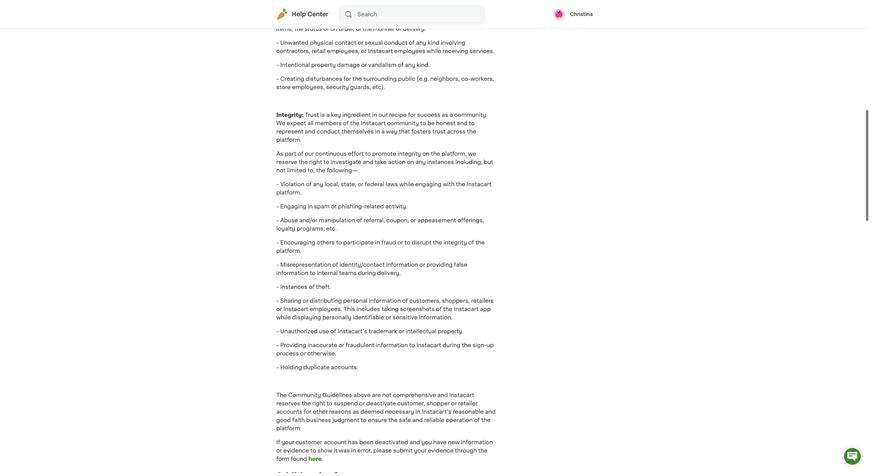 Task type: locate. For each thing, give the bounding box(es) containing it.
has
[[348, 440, 358, 445]]

not inside as part of our continuous effort to promote integrity on the platform, we reserve the right to investigate and take action on any instances including, but not limited to, the following
[[276, 168, 286, 173]]

or inside - violation of any local, state, or federal laws while engaging with the instacart platform.
[[358, 181, 363, 187]]

sign-
[[473, 342, 487, 348]]

integrity inside - encouraging others to participate in fraud or to disrupt the integrity of the platform.
[[444, 240, 467, 245]]

1 vertical spatial for
[[408, 112, 416, 118]]

0 vertical spatial instacart's
[[338, 329, 367, 334]]

deactivated
[[375, 440, 408, 445]]

0 horizontal spatial on
[[407, 159, 414, 165]]

personally
[[322, 315, 352, 320]]

1 vertical spatial our
[[305, 151, 314, 156]]

any
[[416, 40, 426, 45], [405, 62, 415, 68], [416, 159, 426, 165], [313, 181, 323, 187]]

as inside the community guidelines above are not comprehensive and instacart reserves the right to suspend or deactivate customer, shopper or retailer accounts for other reasons as deemed necessary in instacart's reasonable and good faith business judgment to ensure the safe and reliable operation of the platform.
[[353, 409, 359, 415]]

during inside - misrepresentation of identity/contact information or providing false information to internal teams during delivery.
[[358, 270, 376, 276]]

evidence down have
[[428, 448, 454, 454]]

1 horizontal spatial evidence
[[428, 448, 454, 454]]

6 - from the top
[[276, 218, 279, 223]]

0 horizontal spatial a
[[326, 112, 330, 118]]

5 - from the top
[[276, 204, 279, 209]]

0 horizontal spatial your
[[282, 440, 294, 445]]

a right is
[[326, 112, 330, 118]]

1 vertical spatial while
[[400, 181, 414, 187]]

instacart image
[[276, 9, 287, 20]]

and left take
[[363, 159, 373, 165]]

instacart down sexual
[[368, 48, 393, 54]]

the community guidelines above are not comprehensive and instacart reserves the right to suspend or deactivate customer, shopper or retailer accounts for other reasons as deemed necessary in instacart's reasonable and good faith business judgment to ensure the safe and reliable operation of the platform.
[[276, 392, 496, 431]]

instacart down but
[[467, 181, 492, 187]]

1 - from the top
[[276, 40, 279, 45]]

- for - instances of theft.
[[276, 284, 279, 290]]

0 horizontal spatial for
[[304, 409, 312, 415]]

evidence up 'found'
[[283, 448, 309, 454]]

our inside as part of our continuous effort to promote integrity on the platform, we reserve the right to investigate and take action on any instances including, but not limited to, the following
[[305, 151, 314, 156]]

any left 'instances'
[[416, 159, 426, 165]]

in inside the community guidelines above are not comprehensive and instacart reserves the right to suspend or deactivate customer, shopper or retailer accounts for other reasons as deemed necessary in instacart's reasonable and good faith business judgment to ensure the safe and reliable operation of the platform.
[[416, 409, 421, 415]]

0 vertical spatial integrity
[[398, 151, 421, 156]]

- inside - misrepresentation of identity/contact information or providing false information to internal teams during delivery.
[[276, 262, 279, 268]]

your right if
[[282, 440, 294, 445]]

or down if
[[276, 448, 282, 454]]

in right ingredient
[[372, 112, 377, 118]]

12 - from the top
[[276, 342, 279, 348]]

as up honest
[[442, 112, 448, 118]]

violation
[[280, 181, 304, 187]]

involving
[[441, 40, 465, 45]]

- inside - violation of any local, state, or federal laws while engaging with the instacart platform.
[[276, 181, 279, 187]]

0 vertical spatial right
[[309, 159, 322, 165]]

- for - violation of any local, state, or federal laws while engaging with the instacart platform.
[[276, 181, 279, 187]]

conduct inside - unwanted physical contact or sexual conduct of any kind involving contractors, retail employees, or instacart employees while receiving services.
[[384, 40, 408, 45]]

in inside - encouraging others to participate in fraud or to disrupt the integrity of the platform.
[[375, 240, 380, 245]]

- inside the - sharing or distributing personal information of customers, shoppers, retailers or instacart employees. this includes taking screenshots of the instacart app while displaying personally identifiable or sensitive information.
[[276, 298, 279, 304]]

- abuse and/or manipulation of referral, coupon, or appeasement offerings, loyalty programs, etc.
[[276, 218, 484, 231]]

0 horizontal spatial employees,
[[292, 84, 325, 90]]

of down reasonable
[[474, 417, 480, 423]]

deactivate
[[366, 401, 396, 406]]

app
[[480, 306, 491, 312]]

on up 'instances'
[[423, 151, 430, 156]]

1 vertical spatial employees,
[[292, 84, 325, 90]]

the inside - creating disturbances for the surrounding public (e.g. neighbors, co-workers, store employees, security guards, etc).
[[353, 76, 362, 82]]

10 - from the top
[[276, 298, 279, 304]]

1 vertical spatial integrity
[[444, 240, 467, 245]]

for up faith
[[304, 409, 312, 415]]

fraudulent
[[346, 342, 375, 348]]

2 vertical spatial while
[[276, 315, 291, 320]]

or inside - encouraging others to participate in fraud or to disrupt the integrity of the platform.
[[398, 240, 403, 245]]

0 horizontal spatial evidence
[[283, 448, 309, 454]]

2 horizontal spatial for
[[408, 112, 416, 118]]

the up 'instances'
[[431, 151, 440, 156]]

fraud
[[381, 240, 396, 245]]

or right state,
[[358, 181, 363, 187]]

as inside trust is a key ingredient in our recipe for success as a community. we expect all members of the instacart community to be honest and to represent and conduct themselves in a way that fosters trust across the platform.
[[442, 112, 448, 118]]

0 horizontal spatial integrity
[[398, 151, 421, 156]]

key
[[331, 112, 341, 118]]

instacart inside - providing inaccurate or fraudulent information to instacart during the sign-up process or otherwise.
[[416, 342, 441, 348]]

- inside - encouraging others to participate in fraud or to disrupt the integrity of the platform.
[[276, 240, 279, 245]]

engaging
[[415, 181, 441, 187]]

distributing
[[310, 298, 342, 304]]

coupon,
[[386, 218, 409, 223]]

- inside - providing inaccurate or fraudulent information to instacart during the sign-up process or otherwise.
[[276, 342, 279, 348]]

0 vertical spatial for
[[344, 76, 351, 82]]

of inside as part of our continuous effort to promote integrity on the platform, we reserve the right to investigate and take action on any instances including, but not limited to, the following
[[298, 151, 303, 156]]

holding
[[280, 365, 302, 370]]

delivery.
[[377, 270, 401, 276]]

1 vertical spatial not
[[382, 392, 392, 398]]

1 horizontal spatial integrity
[[444, 240, 467, 245]]

that
[[399, 129, 410, 134]]

or right the fraud
[[398, 240, 403, 245]]

above
[[354, 392, 371, 398]]

1 vertical spatial right
[[312, 401, 325, 406]]

- up store
[[276, 76, 279, 82]]

and left you
[[410, 440, 420, 445]]

evidence
[[283, 448, 309, 454], [428, 448, 454, 454]]

the down offerings,
[[476, 240, 485, 245]]

0 horizontal spatial not
[[276, 168, 286, 173]]

intellectual
[[406, 329, 437, 334]]

0 horizontal spatial our
[[305, 151, 314, 156]]

personal
[[343, 298, 367, 304]]

to left disrupt in the left bottom of the page
[[405, 240, 410, 245]]

2 vertical spatial for
[[304, 409, 312, 415]]

identity/contact
[[340, 262, 385, 268]]

while down kind
[[427, 48, 441, 54]]

1 horizontal spatial conduct
[[384, 40, 408, 45]]

1 horizontal spatial our
[[379, 112, 388, 118]]

if
[[276, 440, 280, 445]]

platform. inside trust is a key ingredient in our recipe for success as a community. we expect all members of the instacart community to be honest and to represent and conduct themselves in a way that fosters trust across the platform.
[[276, 137, 302, 143]]

11 - from the top
[[276, 329, 279, 334]]

employees, inside - creating disturbances for the surrounding public (e.g. neighbors, co-workers, store employees, security guards, etc).
[[292, 84, 325, 90]]

the down ingredient
[[350, 120, 359, 126]]

- inside - unwanted physical contact or sexual conduct of any kind involving contractors, retail employees, or instacart employees while receiving services.
[[276, 40, 279, 45]]

promote
[[372, 151, 396, 156]]

in down has on the left of page
[[351, 448, 356, 454]]

9 - from the top
[[276, 284, 279, 290]]

- left "intentional"
[[276, 62, 279, 68]]

any inside as part of our continuous effort to promote integrity on the platform, we reserve the right to investigate and take action on any instances including, but not limited to, the following
[[416, 159, 426, 165]]

of up "information."
[[436, 306, 442, 312]]

instacart inside - violation of any local, state, or federal laws while engaging with the instacart platform.
[[467, 181, 492, 187]]

customer
[[296, 440, 322, 445]]

0 horizontal spatial during
[[358, 270, 376, 276]]

- left violation
[[276, 181, 279, 187]]

2 platform. from the top
[[276, 190, 302, 195]]

0 horizontal spatial as
[[353, 409, 359, 415]]

1 vertical spatial your
[[414, 448, 427, 454]]

right up to,
[[309, 159, 322, 165]]

integrity inside as part of our continuous effort to promote integrity on the platform, we reserve the right to investigate and take action on any instances including, but not limited to, the following
[[398, 151, 421, 156]]

platform. down violation
[[276, 190, 302, 195]]

information up taking
[[369, 298, 401, 304]]

instacart inside - unwanted physical contact or sexual conduct of any kind involving contractors, retail employees, or instacart employees while receiving services.
[[368, 48, 393, 54]]

of up screenshots
[[402, 298, 408, 304]]

0 horizontal spatial instacart's
[[338, 329, 367, 334]]

to down continuous
[[324, 159, 329, 165]]

of inside the terms of promos, credits, & gift cards
[[531, 1, 536, 6]]

through
[[455, 448, 477, 454]]

1 vertical spatial instacart's
[[422, 409, 452, 415]]

0 vertical spatial during
[[358, 270, 376, 276]]

participate
[[343, 240, 374, 245]]

promos,
[[537, 1, 558, 6]]

1 vertical spatial as
[[353, 409, 359, 415]]

instacart down sharing
[[283, 306, 308, 312]]

- for - creating disturbances for the surrounding public (e.g. neighbors, co-workers, store employees, security guards, etc).
[[276, 76, 279, 82]]

0 vertical spatial employees,
[[327, 48, 360, 54]]

accounts
[[276, 409, 302, 415]]

information.
[[419, 315, 452, 320]]

of down to,
[[306, 181, 312, 187]]

0 horizontal spatial conduct
[[317, 129, 340, 134]]

or down providing
[[300, 351, 306, 356]]

of up public
[[398, 62, 404, 68]]

platform. down the 'represent'
[[276, 137, 302, 143]]

of left the "referral,"
[[357, 218, 362, 223]]

3 - from the top
[[276, 76, 279, 82]]

0 vertical spatial on
[[423, 151, 430, 156]]

instacart up themselves
[[361, 120, 386, 126]]

phishing-
[[338, 204, 364, 209]]

- holding duplicate accounts.
[[276, 365, 358, 370]]

on right action
[[407, 159, 414, 165]]

neighbors,
[[430, 76, 460, 82]]

- down 'loyalty'
[[276, 240, 279, 245]]

not down the reserve
[[276, 168, 286, 173]]

- left instances
[[276, 284, 279, 290]]

instacart's
[[338, 329, 367, 334], [422, 409, 452, 415]]

0 vertical spatial not
[[276, 168, 286, 173]]

property
[[311, 62, 336, 68]]

- left abuse
[[276, 218, 279, 223]]

reliable
[[424, 417, 445, 423]]

as up judgment on the bottom left of page
[[353, 409, 359, 415]]

the left sign-
[[462, 342, 471, 348]]

2 - from the top
[[276, 62, 279, 68]]

- for - intentional property damage or vandalism of any kind.
[[276, 62, 279, 68]]

platform.
[[276, 137, 302, 143], [276, 190, 302, 195], [276, 248, 302, 254], [276, 426, 302, 431]]

platform. inside - violation of any local, state, or federal laws while engaging with the instacart platform.
[[276, 190, 302, 195]]

of inside - misrepresentation of identity/contact information or providing false information to internal teams during delivery.
[[332, 262, 338, 268]]

during down identity/contact
[[358, 270, 376, 276]]

false
[[454, 262, 467, 268]]

any inside - violation of any local, state, or federal laws while engaging with the instacart platform.
[[313, 181, 323, 187]]

of up the employees
[[409, 40, 415, 45]]

cards
[[525, 8, 540, 12]]

of right part
[[298, 151, 303, 156]]

right up other
[[312, 401, 325, 406]]

community
[[288, 392, 321, 398]]

- inside - abuse and/or manipulation of referral, coupon, or appeasement offerings, loyalty programs, etc.
[[276, 218, 279, 223]]

for up security
[[344, 76, 351, 82]]

not
[[276, 168, 286, 173], [382, 392, 392, 398]]

our up to,
[[305, 151, 314, 156]]

the up guards,
[[353, 76, 362, 82]]

effort
[[348, 151, 364, 156]]

co-
[[461, 76, 471, 82]]

show
[[318, 448, 332, 454]]

a up honest
[[450, 112, 453, 118]]

information up through
[[461, 440, 493, 445]]

of inside - violation of any local, state, or federal laws while engaging with the instacart platform.
[[306, 181, 312, 187]]

the inside - violation of any local, state, or federal laws while engaging with the instacart platform.
[[456, 181, 465, 187]]

1 vertical spatial conduct
[[317, 129, 340, 134]]

0 vertical spatial conduct
[[384, 40, 408, 45]]

1 horizontal spatial as
[[442, 112, 448, 118]]

for inside - creating disturbances for the surrounding public (e.g. neighbors, co-workers, store employees, security guards, etc).
[[344, 76, 351, 82]]

the
[[276, 392, 287, 398]]

to down misrepresentation
[[310, 270, 316, 276]]

8 - from the top
[[276, 262, 279, 268]]

instacart down the intellectual
[[416, 342, 441, 348]]

a left way
[[381, 129, 385, 134]]

of inside - abuse and/or manipulation of referral, coupon, or appeasement offerings, loyalty programs, etc.
[[357, 218, 362, 223]]

information up delivery.
[[386, 262, 418, 268]]

any inside - unwanted physical contact or sexual conduct of any kind involving contractors, retail employees, or instacart employees while receiving services.
[[416, 40, 426, 45]]

1 horizontal spatial not
[[382, 392, 392, 398]]

been
[[359, 440, 374, 445]]

teams
[[339, 270, 357, 276]]

action
[[388, 159, 406, 165]]

- left unwanted
[[276, 40, 279, 45]]

of inside trust is a key ingredient in our recipe for success as a community. we expect all members of the instacart community to be honest and to represent and conduct themselves in a way that fosters trust across the platform.
[[343, 120, 349, 126]]

any left local, on the top of the page
[[313, 181, 323, 187]]

trust
[[433, 129, 446, 134]]

platform. down the "encouraging"
[[276, 248, 302, 254]]

workers,
[[471, 76, 494, 82]]

- left sharing
[[276, 298, 279, 304]]

of left theft. in the bottom left of the page
[[309, 284, 315, 290]]

Search search field
[[357, 6, 484, 23]]

13 - from the top
[[276, 365, 279, 370]]

center
[[307, 11, 328, 17]]

guidelines
[[322, 392, 352, 398]]

1 horizontal spatial during
[[443, 342, 461, 348]]

community.
[[454, 112, 488, 118]]

of up internal
[[332, 262, 338, 268]]

your down you
[[414, 448, 427, 454]]

while inside - unwanted physical contact or sexual conduct of any kind involving contractors, retail employees, or instacart employees while receiving services.
[[427, 48, 441, 54]]

to down deemed
[[361, 417, 367, 423]]

- left holding at the bottom of the page
[[276, 365, 279, 370]]

employees, down disturbances
[[292, 84, 325, 90]]

investigate
[[331, 159, 361, 165]]

the down shoppers,
[[443, 306, 452, 312]]

1 vertical spatial on
[[407, 159, 414, 165]]

theft.
[[316, 284, 331, 290]]

2 horizontal spatial while
[[427, 48, 441, 54]]

1 platform. from the top
[[276, 137, 302, 143]]

or inside if your customer account has been deactivated and you have new information or evidence to show it was in error, please submit your evidence through the form found
[[276, 448, 282, 454]]

- up process
[[276, 342, 279, 348]]

4 - from the top
[[276, 181, 279, 187]]

7 - from the top
[[276, 240, 279, 245]]

employees, down contact
[[327, 48, 360, 54]]

2 horizontal spatial a
[[450, 112, 453, 118]]

otherwise.
[[307, 351, 336, 356]]

error,
[[358, 448, 372, 454]]

or inside - misrepresentation of identity/contact information or providing false information to internal teams during delivery.
[[420, 262, 425, 268]]

of inside the community guidelines above are not comprehensive and instacart reserves the right to suspend or deactivate customer, shopper or retailer accounts for other reasons as deemed necessary in instacart's reasonable and good faith business judgment to ensure the safe and reliable operation of the platform.
[[474, 417, 480, 423]]

as part of our continuous effort to promote integrity on the platform, we reserve the right to investigate and take action on any instances including, but not limited to, the following
[[276, 151, 493, 173]]

conduct up the employees
[[384, 40, 408, 45]]

success
[[417, 112, 440, 118]]

1 horizontal spatial instacart's
[[422, 409, 452, 415]]

for
[[344, 76, 351, 82], [408, 112, 416, 118], [304, 409, 312, 415]]

1 horizontal spatial while
[[400, 181, 414, 187]]

0 vertical spatial our
[[379, 112, 388, 118]]

3 platform. from the top
[[276, 248, 302, 254]]

while right laws
[[400, 181, 414, 187]]

0 vertical spatial as
[[442, 112, 448, 118]]

or right spam
[[331, 204, 337, 209]]

and/or
[[299, 218, 318, 223]]

0 vertical spatial while
[[427, 48, 441, 54]]

or right the coupon,
[[410, 218, 416, 223]]

1 vertical spatial during
[[443, 342, 461, 348]]

integrity up false
[[444, 240, 467, 245]]

integrity up action
[[398, 151, 421, 156]]

1 horizontal spatial for
[[344, 76, 351, 82]]

during
[[358, 270, 376, 276], [443, 342, 461, 348]]

of up cards
[[531, 1, 536, 6]]

while down sharing
[[276, 315, 291, 320]]

instacart's up fraudulent
[[338, 329, 367, 334]]

- for - providing inaccurate or fraudulent information to instacart during the sign-up process or otherwise.
[[276, 342, 279, 348]]

instacart
[[368, 48, 393, 54], [361, 120, 386, 126], [467, 181, 492, 187], [283, 306, 308, 312], [454, 306, 479, 312], [416, 342, 441, 348], [449, 392, 474, 398]]

not up deactivate in the left bottom of the page
[[382, 392, 392, 398]]

our
[[379, 112, 388, 118], [305, 151, 314, 156]]

- inside - creating disturbances for the surrounding public (e.g. neighbors, co-workers, store employees, security guards, etc).
[[276, 76, 279, 82]]

4 platform. from the top
[[276, 426, 302, 431]]

or left retailer
[[451, 401, 457, 406]]

integrity:
[[276, 112, 304, 118]]

information inside the - sharing or distributing personal information of customers, shoppers, retailers or instacart employees. this includes taking screenshots of the instacart app while displaying personally identifiable or sensitive information.
[[369, 298, 401, 304]]

1 horizontal spatial employees,
[[327, 48, 360, 54]]

0 horizontal spatial while
[[276, 315, 291, 320]]



Task type: vqa. For each thing, say whether or not it's contained in the screenshot.
the - associated with - Providing inaccurate or fraudulent information to Instacart during the sign-up process or otherwise.
yes



Task type: describe. For each thing, give the bounding box(es) containing it.
platform. inside - encouraging others to participate in fraud or to disrupt the integrity of the platform.
[[276, 248, 302, 254]]

with
[[443, 181, 455, 187]]

reserves
[[276, 401, 300, 406]]

- providing inaccurate or fraudulent information to instacart during the sign-up process or otherwise.
[[276, 342, 494, 356]]

any left kind.
[[405, 62, 415, 68]]

necessary
[[385, 409, 414, 415]]

christina link
[[553, 9, 593, 20]]

&
[[581, 1, 585, 6]]

right inside as part of our continuous effort to promote integrity on the platform, we reserve the right to investigate and take action on any instances including, but not limited to, the following
[[309, 159, 322, 165]]

disturbances
[[306, 76, 342, 82]]

other
[[313, 409, 328, 415]]

federal
[[365, 181, 384, 187]]

here .
[[309, 456, 323, 462]]

to inside if your customer account has been deactivated and you have new information or evidence to show it was in error, please submit your evidence through the form found
[[310, 448, 316, 454]]

providing
[[427, 262, 453, 268]]

- for - sharing or distributing personal information of customers, shoppers, retailers or instacart employees. this includes taking screenshots of the instacart app while displaying personally identifiable or sensitive information.
[[276, 298, 279, 304]]

of inside - encouraging others to participate in fraud or to disrupt the integrity of the platform.
[[468, 240, 474, 245]]

- for - misrepresentation of identity/contact information or providing false information to internal teams during delivery.
[[276, 262, 279, 268]]

and right safe
[[412, 417, 423, 423]]

- creating disturbances for the surrounding public (e.g. neighbors, co-workers, store employees, security guards, etc).
[[276, 76, 494, 90]]

the inside the - sharing or distributing personal information of customers, shoppers, retailers or instacart employees. this includes taking screenshots of the instacart app while displaying personally identifiable or sensitive information.
[[443, 306, 452, 312]]

loyalty
[[276, 226, 295, 231]]

help
[[292, 11, 306, 17]]

trademark
[[369, 329, 397, 334]]

up
[[487, 342, 494, 348]]

continuous
[[315, 151, 347, 156]]

programs,
[[297, 226, 325, 231]]

the right to,
[[316, 168, 325, 173]]

the down 'community'
[[302, 401, 311, 406]]

user avatar image
[[553, 9, 565, 20]]

this
[[344, 306, 355, 312]]

identifiable
[[353, 315, 384, 320]]

and down all
[[305, 129, 315, 134]]

during inside - providing inaccurate or fraudulent information to instacart during the sign-up process or otherwise.
[[443, 342, 461, 348]]

or left fraudulent
[[339, 342, 344, 348]]

while inside the - sharing or distributing personal information of customers, shoppers, retailers or instacart employees. this includes taking screenshots of the instacart app while displaying personally identifiable or sensitive information.
[[276, 315, 291, 320]]

for inside the community guidelines above are not comprehensive and instacart reserves the right to suspend or deactivate customer, shopper or retailer accounts for other reasons as deemed necessary in instacart's reasonable and good faith business judgment to ensure the safe and reliable operation of the platform.
[[304, 409, 312, 415]]

form
[[276, 456, 289, 462]]

help center
[[292, 11, 328, 17]]

across
[[447, 129, 466, 134]]

surrounding
[[363, 76, 397, 82]]

related
[[364, 204, 384, 209]]

information inside if your customer account has been deactivated and you have new information or evidence to show it was in error, please submit your evidence through the form found
[[461, 440, 493, 445]]

includes
[[357, 306, 380, 312]]

1 evidence from the left
[[283, 448, 309, 454]]

or down '- instances of theft.'
[[303, 298, 308, 304]]

or inside - abuse and/or manipulation of referral, coupon, or appeasement offerings, loyalty programs, etc.
[[410, 218, 416, 223]]

the down necessary at the bottom left of the page
[[388, 417, 398, 423]]

security
[[326, 84, 349, 90]]

and up the across
[[457, 120, 467, 126]]

- unwanted physical contact or sexual conduct of any kind involving contractors, retail employees, or instacart employees while receiving services.
[[276, 40, 494, 54]]

represent
[[276, 129, 303, 134]]

please
[[373, 448, 392, 454]]

information inside - providing inaccurate or fraudulent information to instacart during the sign-up process or otherwise.
[[376, 342, 408, 348]]

retailers
[[471, 298, 494, 304]]

is
[[320, 112, 325, 118]]

providing
[[280, 342, 306, 348]]

laws
[[386, 181, 398, 187]]

or down above
[[359, 401, 365, 406]]

and inside if your customer account has been deactivated and you have new information or evidence to show it was in error, please submit your evidence through the form found
[[410, 440, 420, 445]]

you
[[421, 440, 432, 445]]

instacart inside trust is a key ingredient in our recipe for success as a community. we expect all members of the instacart community to be honest and to represent and conduct themselves in a way that fosters trust across the platform.
[[361, 120, 386, 126]]

ingredient
[[342, 112, 371, 118]]

disrupt
[[412, 240, 432, 245]]

local,
[[325, 181, 339, 187]]

instacart's inside the community guidelines above are not comprehensive and instacart reserves the right to suspend or deactivate customer, shopper or retailer accounts for other reasons as deemed necessary in instacart's reasonable and good faith business judgment to ensure the safe and reliable operation of the platform.
[[422, 409, 452, 415]]

- for - holding duplicate accounts.
[[276, 365, 279, 370]]

here
[[309, 456, 322, 462]]

help center link
[[276, 9, 328, 20]]

conduct inside trust is a key ingredient in our recipe for success as a community. we expect all members of the instacart community to be honest and to represent and conduct themselves in a way that fosters trust across the platform.
[[317, 129, 340, 134]]

store
[[276, 84, 291, 90]]

faith
[[292, 417, 305, 423]]

etc).
[[372, 84, 385, 90]]

found
[[291, 456, 307, 462]]

or down taking
[[386, 315, 391, 320]]

members
[[315, 120, 342, 126]]

in left spam
[[308, 204, 313, 209]]

.
[[322, 456, 323, 462]]

and inside as part of our continuous effort to promote integrity on the platform, we reserve the right to investigate and take action on any instances including, but not limited to, the following
[[363, 159, 373, 165]]

1 horizontal spatial your
[[414, 448, 427, 454]]

submit
[[393, 448, 413, 454]]

instacart down shoppers,
[[454, 306, 479, 312]]

to right others
[[336, 240, 342, 245]]

we
[[276, 120, 285, 126]]

kind
[[428, 40, 440, 45]]

expect
[[287, 120, 306, 126]]

encouraging
[[280, 240, 315, 245]]

retail
[[312, 48, 326, 54]]

employees, inside - unwanted physical contact or sexual conduct of any kind involving contractors, retail employees, or instacart employees while receiving services.
[[327, 48, 360, 54]]

including,
[[456, 159, 483, 165]]

in inside if your customer account has been deactivated and you have new information or evidence to show it was in error, please submit your evidence through the form found
[[351, 448, 356, 454]]

1 horizontal spatial on
[[423, 151, 430, 156]]

- for - engaging in spam or phishing-related activity.
[[276, 204, 279, 209]]

right inside the community guidelines above are not comprehensive and instacart reserves the right to suspend or deactivate customer, shopper or retailer accounts for other reasons as deemed necessary in instacart's reasonable and good faith business judgment to ensure the safe and reliable operation of the platform.
[[312, 401, 325, 406]]

customers,
[[409, 298, 441, 304]]

while inside - violation of any local, state, or federal laws while engaging with the instacart platform.
[[400, 181, 414, 187]]

of inside - unwanted physical contact or sexual conduct of any kind involving contractors, retail employees, or instacart employees while receiving services.
[[409, 40, 415, 45]]

or down sexual
[[361, 48, 367, 54]]

physical
[[310, 40, 333, 45]]

good
[[276, 417, 291, 423]]

and up 'shopper' at bottom
[[438, 392, 448, 398]]

to inside - misrepresentation of identity/contact information or providing false information to internal teams during delivery.
[[310, 270, 316, 276]]

the right disrupt in the left bottom of the page
[[433, 240, 442, 245]]

etc.
[[326, 226, 337, 231]]

kind.
[[417, 62, 430, 68]]

following
[[327, 168, 352, 173]]

creating
[[280, 76, 304, 82]]

not inside the community guidelines above are not comprehensive and instacart reserves the right to suspend or deactivate customer, shopper or retailer accounts for other reasons as deemed necessary in instacart's reasonable and good faith business judgment to ensure the safe and reliable operation of the platform.
[[382, 392, 392, 398]]

to right 'effort'
[[365, 151, 371, 156]]

instacart inside the community guidelines above are not comprehensive and instacart reserves the right to suspend or deactivate customer, shopper or retailer accounts for other reasons as deemed necessary in instacart's reasonable and good faith business judgment to ensure the safe and reliable operation of the platform.
[[449, 392, 474, 398]]

shopper
[[427, 401, 450, 406]]

the inside if your customer account has been deactivated and you have new information or evidence to show it was in error, please submit your evidence through the form found
[[478, 448, 488, 454]]

employees
[[394, 48, 425, 54]]

and right reasonable
[[485, 409, 496, 415]]

shoppers,
[[442, 298, 470, 304]]

to left "be"
[[420, 120, 426, 126]]

platform,
[[442, 151, 467, 156]]

- for - unwanted physical contact or sexual conduct of any kind involving contractors, retail employees, or instacart employees while receiving services.
[[276, 40, 279, 45]]

- for - unauthorized use of instacart's trademark or intellectual property.
[[276, 329, 279, 334]]

was
[[339, 448, 350, 454]]

2 evidence from the left
[[428, 448, 454, 454]]

the down reasonable
[[481, 417, 491, 423]]

trust is a key ingredient in our recipe for success as a community. we expect all members of the instacart community to be honest and to represent and conduct themselves in a way that fosters trust across the platform.
[[276, 112, 488, 143]]

0 vertical spatial your
[[282, 440, 294, 445]]

in left way
[[375, 129, 380, 134]]

or down sensitive
[[399, 329, 404, 334]]

or left sexual
[[358, 40, 364, 45]]

information up instances
[[276, 270, 308, 276]]

to inside - providing inaccurate or fraudulent information to instacart during the sign-up process or otherwise.
[[409, 342, 415, 348]]

damage
[[337, 62, 360, 68]]

take
[[375, 159, 387, 165]]

- intentional property damage or vandalism of any kind.
[[276, 62, 430, 68]]

- violation of any local, state, or federal laws while engaging with the instacart platform.
[[276, 181, 492, 195]]

it
[[334, 448, 337, 454]]

for inside trust is a key ingredient in our recipe for success as a community. we expect all members of the instacart community to be honest and to represent and conduct themselves in a way that fosters trust across the platform.
[[408, 112, 416, 118]]

- for - abuse and/or manipulation of referral, coupon, or appeasement offerings, loyalty programs, etc.
[[276, 218, 279, 223]]

to down community.
[[469, 120, 475, 126]]

of right use
[[331, 329, 336, 334]]

all
[[308, 120, 314, 126]]

referral,
[[364, 218, 385, 223]]

platform. inside the community guidelines above are not comprehensive and instacart reserves the right to suspend or deactivate customer, shopper or retailer accounts for other reasons as deemed necessary in instacart's reasonable and good faith business judgment to ensure the safe and reliable operation of the platform.
[[276, 426, 302, 431]]

to down the guidelines
[[327, 401, 332, 406]]

honest
[[436, 120, 456, 126]]

if your customer account has been deactivated and you have new information or evidence to show it was in error, please submit your evidence through the form found
[[276, 440, 493, 462]]

the inside - providing inaccurate or fraudulent information to instacart during the sign-up process or otherwise.
[[462, 342, 471, 348]]

engaging
[[280, 204, 306, 209]]

the up limited
[[299, 159, 308, 165]]

accounts.
[[331, 365, 358, 370]]

christina
[[570, 12, 593, 17]]

our inside trust is a key ingredient in our recipe for success as a community. we expect all members of the instacart community to be honest and to represent and conduct themselves in a way that fosters trust across the platform.
[[379, 112, 388, 118]]

or right damage
[[361, 62, 367, 68]]

the right the across
[[467, 129, 476, 134]]

inaccurate
[[308, 342, 337, 348]]

sexual
[[365, 40, 383, 45]]

- for - encouraging others to participate in fraud or to disrupt the integrity of the platform.
[[276, 240, 279, 245]]

unwanted
[[280, 40, 309, 45]]

taking
[[382, 306, 399, 312]]

1 horizontal spatial a
[[381, 129, 385, 134]]

or down sharing
[[276, 306, 282, 312]]



